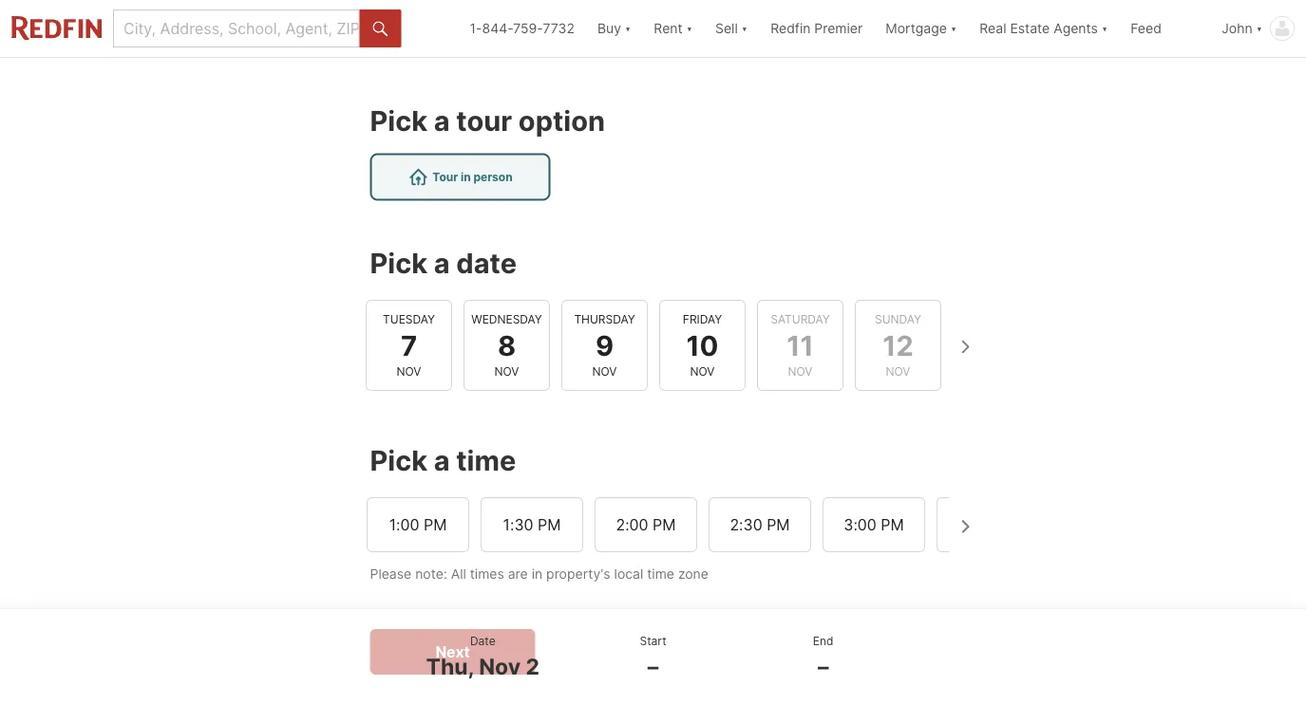 Task type: vqa. For each thing, say whether or not it's contained in the screenshot.
City guide link
no



Task type: locate. For each thing, give the bounding box(es) containing it.
10
[[687, 329, 719, 362]]

2 vertical spatial a
[[434, 445, 450, 478]]

real estate agents ▾
[[980, 20, 1108, 37]]

2:00
[[616, 516, 648, 534]]

tuesday 7 nov
[[383, 313, 436, 378]]

3 a from the top
[[434, 445, 450, 478]]

thu,
[[426, 654, 474, 681]]

tour in person
[[433, 170, 513, 184]]

pm for 2:30 pm
[[766, 516, 790, 534]]

pick
[[370, 104, 428, 137], [370, 247, 428, 280], [370, 445, 428, 478]]

3:00 pm
[[843, 516, 904, 534]]

time up 1:30
[[456, 445, 516, 478]]

time right local on the bottom left of page
[[647, 566, 674, 582]]

– down "end"
[[818, 654, 829, 681]]

3 pm from the left
[[652, 516, 675, 534]]

pm for 1:00 pm
[[423, 516, 446, 534]]

thursday
[[575, 313, 636, 326]]

zone
[[678, 566, 709, 582]]

a left 'date'
[[434, 247, 450, 280]]

pick up tour in person option
[[370, 104, 428, 137]]

8
[[498, 329, 516, 362]]

property's
[[546, 566, 611, 582]]

pm right 2:00
[[652, 516, 675, 534]]

nov down '9'
[[593, 364, 617, 378]]

2 pick from the top
[[370, 247, 428, 280]]

mortgage ▾ button
[[874, 0, 968, 57]]

0 horizontal spatial time
[[456, 445, 516, 478]]

2:30 pm
[[730, 516, 790, 534]]

date
[[470, 635, 496, 649]]

1 vertical spatial in
[[532, 566, 543, 582]]

pick up 1:00
[[370, 445, 428, 478]]

next image
[[950, 332, 980, 363], [950, 512, 980, 542]]

– inside end –
[[818, 654, 829, 681]]

– down start
[[648, 654, 659, 681]]

1 a from the top
[[434, 104, 450, 137]]

▾ inside rent ▾ dropdown button
[[686, 20, 693, 37]]

time
[[456, 445, 516, 478], [647, 566, 674, 582]]

▾ inside buy ▾ dropdown button
[[625, 20, 631, 37]]

a
[[434, 104, 450, 137], [434, 247, 450, 280], [434, 445, 450, 478]]

1 vertical spatial next image
[[950, 512, 980, 542]]

person
[[474, 170, 513, 184]]

feed
[[1131, 20, 1162, 37]]

in inside tour in person option
[[461, 170, 471, 184]]

844-
[[482, 20, 513, 37]]

local
[[614, 566, 643, 582]]

john ▾
[[1222, 20, 1263, 37]]

pick a time
[[370, 445, 516, 478]]

5 pm from the left
[[881, 516, 904, 534]]

▾ for buy ▾
[[625, 20, 631, 37]]

▾ right sell
[[742, 20, 748, 37]]

3:00 pm button
[[822, 498, 925, 553]]

pm right 3:00
[[881, 516, 904, 534]]

1:30 pm
[[503, 516, 560, 534]]

1 horizontal spatial –
[[818, 654, 829, 681]]

pick for pick a tour option
[[370, 104, 428, 137]]

3 pick from the top
[[370, 445, 428, 478]]

rent ▾
[[654, 20, 693, 37]]

▾ inside mortgage ▾ dropdown button
[[951, 20, 957, 37]]

▾ right buy on the left of the page
[[625, 20, 631, 37]]

pm inside 'button'
[[881, 516, 904, 534]]

please note: all times are in property's local time zone
[[370, 566, 709, 582]]

– for start –
[[648, 654, 659, 681]]

nov down 7
[[397, 364, 422, 378]]

next image right '12'
[[950, 332, 980, 363]]

sunday 12 nov
[[875, 313, 922, 378]]

5 ▾ from the left
[[1102, 20, 1108, 37]]

nov inside wednesday 8 nov
[[495, 364, 520, 378]]

2 vertical spatial pick
[[370, 445, 428, 478]]

0 horizontal spatial in
[[461, 170, 471, 184]]

1 pick from the top
[[370, 104, 428, 137]]

rent ▾ button
[[654, 0, 693, 57]]

1 vertical spatial a
[[434, 247, 450, 280]]

nov for 7
[[397, 364, 422, 378]]

4 pm from the left
[[766, 516, 790, 534]]

wednesday 8 nov
[[472, 313, 543, 378]]

4 ▾ from the left
[[951, 20, 957, 37]]

– inside start –
[[648, 654, 659, 681]]

a up the 1:00 pm
[[434, 445, 450, 478]]

nov inside friday 10 nov
[[691, 364, 715, 378]]

▾ for rent ▾
[[686, 20, 693, 37]]

▾ right agents
[[1102, 20, 1108, 37]]

0 vertical spatial time
[[456, 445, 516, 478]]

▾
[[625, 20, 631, 37], [686, 20, 693, 37], [742, 20, 748, 37], [951, 20, 957, 37], [1102, 20, 1108, 37], [1256, 20, 1263, 37]]

–
[[648, 654, 659, 681], [818, 654, 829, 681]]

pm right 1:00
[[423, 516, 446, 534]]

wednesday
[[472, 313, 543, 326]]

2
[[526, 654, 540, 681]]

premier
[[815, 20, 863, 37]]

in right are
[[532, 566, 543, 582]]

6 ▾ from the left
[[1256, 20, 1263, 37]]

mortgage ▾
[[886, 20, 957, 37]]

nov down date
[[479, 654, 521, 681]]

2:00 pm
[[616, 516, 675, 534]]

nov down '12'
[[886, 364, 911, 378]]

a left the tour
[[434, 104, 450, 137]]

7732
[[543, 20, 575, 37]]

nov inside tuesday 7 nov
[[397, 364, 422, 378]]

in right tour
[[461, 170, 471, 184]]

redfin
[[771, 20, 811, 37]]

1 – from the left
[[648, 654, 659, 681]]

pm right 2:30
[[766, 516, 790, 534]]

a for time
[[434, 445, 450, 478]]

nov inside the thursday 9 nov
[[593, 364, 617, 378]]

1:00 pm button
[[366, 498, 469, 553]]

nov for 11
[[789, 364, 813, 378]]

nov
[[397, 364, 422, 378], [495, 364, 520, 378], [593, 364, 617, 378], [691, 364, 715, 378], [789, 364, 813, 378], [886, 364, 911, 378], [479, 654, 521, 681]]

tour in person option
[[370, 153, 551, 201]]

a for date
[[434, 247, 450, 280]]

2 a from the top
[[434, 247, 450, 280]]

pm
[[423, 516, 446, 534], [537, 516, 560, 534], [652, 516, 675, 534], [766, 516, 790, 534], [881, 516, 904, 534]]

9
[[596, 329, 614, 362]]

0 vertical spatial pick
[[370, 104, 428, 137]]

pm for 3:00 pm
[[881, 516, 904, 534]]

2 pm from the left
[[537, 516, 560, 534]]

nov for 9
[[593, 364, 617, 378]]

real
[[980, 20, 1007, 37]]

1 ▾ from the left
[[625, 20, 631, 37]]

please
[[370, 566, 412, 582]]

pm right 1:30
[[537, 516, 560, 534]]

redfin premier
[[771, 20, 863, 37]]

pick for pick a time
[[370, 445, 428, 478]]

3 ▾ from the left
[[742, 20, 748, 37]]

7
[[401, 329, 418, 362]]

pick up 'tuesday'
[[370, 247, 428, 280]]

nov down 11
[[789, 364, 813, 378]]

next
[[436, 643, 470, 662]]

rent
[[654, 20, 683, 37]]

nov down 10
[[691, 364, 715, 378]]

friday
[[683, 313, 723, 326]]

1 vertical spatial time
[[647, 566, 674, 582]]

feed button
[[1119, 0, 1211, 57]]

estate
[[1010, 20, 1050, 37]]

0 horizontal spatial –
[[648, 654, 659, 681]]

rent ▾ button
[[643, 0, 704, 57]]

▾ inside sell ▾ dropdown button
[[742, 20, 748, 37]]

▾ right john
[[1256, 20, 1263, 37]]

friday 10 nov
[[683, 313, 723, 378]]

▾ right mortgage
[[951, 20, 957, 37]]

real estate agents ▾ button
[[968, 0, 1119, 57]]

nov inside date thu, nov 2
[[479, 654, 521, 681]]

City, Address, School, Agent, ZIP search field
[[113, 10, 359, 48]]

▾ for mortgage ▾
[[951, 20, 957, 37]]

1 pm from the left
[[423, 516, 446, 534]]

0 vertical spatial a
[[434, 104, 450, 137]]

nov inside sunday 12 nov
[[886, 364, 911, 378]]

1 next image from the top
[[950, 332, 980, 363]]

nov down 8
[[495, 364, 520, 378]]

0 vertical spatial next image
[[950, 332, 980, 363]]

next image right 3:00 pm 'button'
[[950, 512, 980, 542]]

are
[[508, 566, 528, 582]]

1 vertical spatial pick
[[370, 247, 428, 280]]

2:00 pm button
[[594, 498, 697, 553]]

2 – from the left
[[818, 654, 829, 681]]

note:
[[415, 566, 447, 582]]

2 ▾ from the left
[[686, 20, 693, 37]]

start
[[640, 635, 666, 649]]

▾ right rent
[[686, 20, 693, 37]]

nov inside 'saturday 11 nov'
[[789, 364, 813, 378]]

0 vertical spatial in
[[461, 170, 471, 184]]



Task type: describe. For each thing, give the bounding box(es) containing it.
tour
[[456, 104, 512, 137]]

1 horizontal spatial time
[[647, 566, 674, 582]]

buy ▾ button
[[586, 0, 643, 57]]

sell ▾
[[715, 20, 748, 37]]

option
[[519, 104, 605, 137]]

759-
[[513, 20, 543, 37]]

pm for 1:30 pm
[[537, 516, 560, 534]]

buy ▾ button
[[597, 0, 631, 57]]

▾ for john ▾
[[1256, 20, 1263, 37]]

1:30
[[503, 516, 533, 534]]

start –
[[640, 635, 666, 681]]

submit search image
[[373, 22, 388, 37]]

john
[[1222, 20, 1253, 37]]

1-844-759-7732 link
[[470, 20, 575, 37]]

sunday
[[875, 313, 922, 326]]

sell ▾ button
[[704, 0, 759, 57]]

1-
[[470, 20, 482, 37]]

a for tour
[[434, 104, 450, 137]]

buy
[[597, 20, 621, 37]]

nov for 12
[[886, 364, 911, 378]]

1 horizontal spatial in
[[532, 566, 543, 582]]

3:00
[[843, 516, 876, 534]]

saturday
[[771, 313, 831, 326]]

pick a date
[[370, 247, 517, 280]]

12
[[883, 329, 914, 362]]

date thu, nov 2
[[426, 635, 540, 681]]

2:30 pm button
[[708, 498, 811, 553]]

real estate agents ▾ link
[[980, 0, 1108, 57]]

pick a tour option
[[370, 104, 605, 137]]

end
[[813, 635, 834, 649]]

date
[[456, 247, 517, 280]]

mortgage
[[886, 20, 947, 37]]

pm for 2:00 pm
[[652, 516, 675, 534]]

– for end –
[[818, 654, 829, 681]]

2:30
[[730, 516, 762, 534]]

tuesday
[[383, 313, 436, 326]]

1:30 pm button
[[480, 498, 583, 553]]

sell ▾ button
[[715, 0, 748, 57]]

mortgage ▾ button
[[886, 0, 957, 57]]

pick for pick a date
[[370, 247, 428, 280]]

2 next image from the top
[[950, 512, 980, 542]]

saturday 11 nov
[[771, 313, 831, 378]]

▾ for sell ▾
[[742, 20, 748, 37]]

1:00
[[389, 516, 419, 534]]

times
[[470, 566, 504, 582]]

sell
[[715, 20, 738, 37]]

end –
[[813, 635, 834, 681]]

buy ▾
[[597, 20, 631, 37]]

tour
[[433, 170, 458, 184]]

11
[[787, 329, 814, 362]]

nov for 10
[[691, 364, 715, 378]]

▾ inside real estate agents ▾ link
[[1102, 20, 1108, 37]]

next button
[[370, 630, 535, 675]]

1:00 pm
[[389, 516, 446, 534]]

tour in person list box
[[370, 153, 936, 201]]

redfin premier button
[[759, 0, 874, 57]]

thursday 9 nov
[[575, 313, 636, 378]]

all
[[451, 566, 466, 582]]

agents
[[1054, 20, 1098, 37]]

1-844-759-7732
[[470, 20, 575, 37]]

nov for 8
[[495, 364, 520, 378]]



